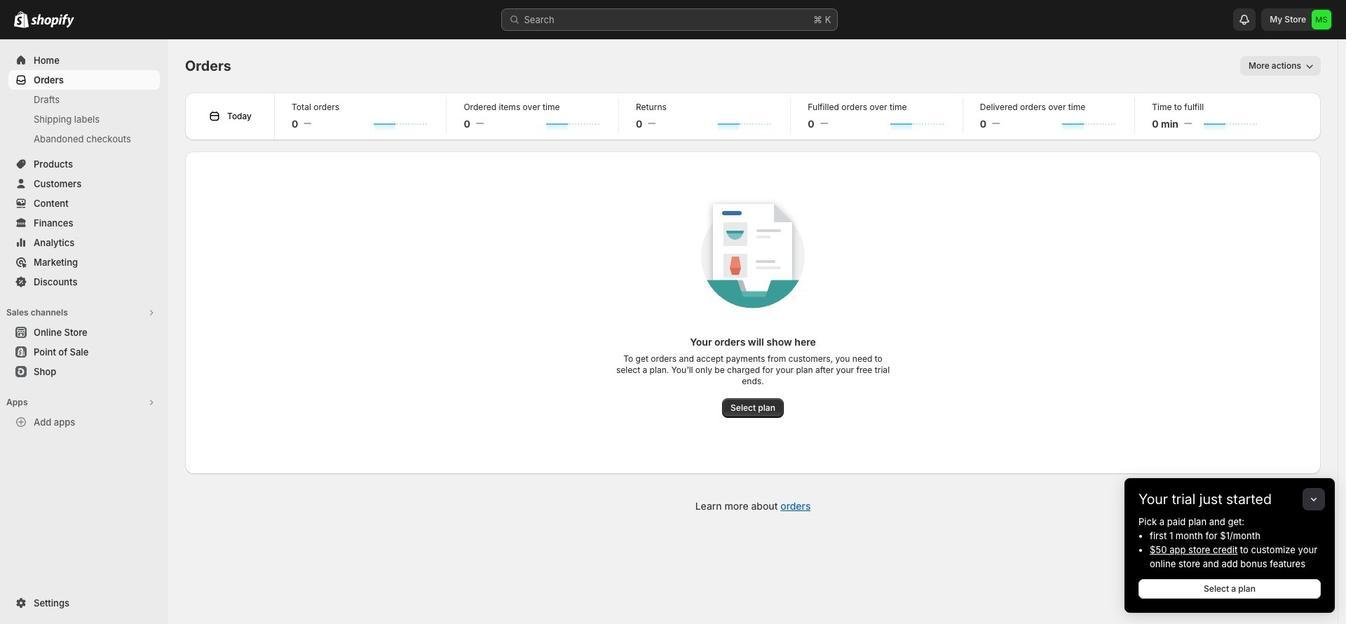 Task type: locate. For each thing, give the bounding box(es) containing it.
shopify image
[[14, 11, 29, 28], [31, 14, 74, 28]]

1 horizontal spatial shopify image
[[31, 14, 74, 28]]



Task type: vqa. For each thing, say whether or not it's contained in the screenshot.
the top products
no



Task type: describe. For each thing, give the bounding box(es) containing it.
my store image
[[1312, 10, 1332, 29]]

0 horizontal spatial shopify image
[[14, 11, 29, 28]]



